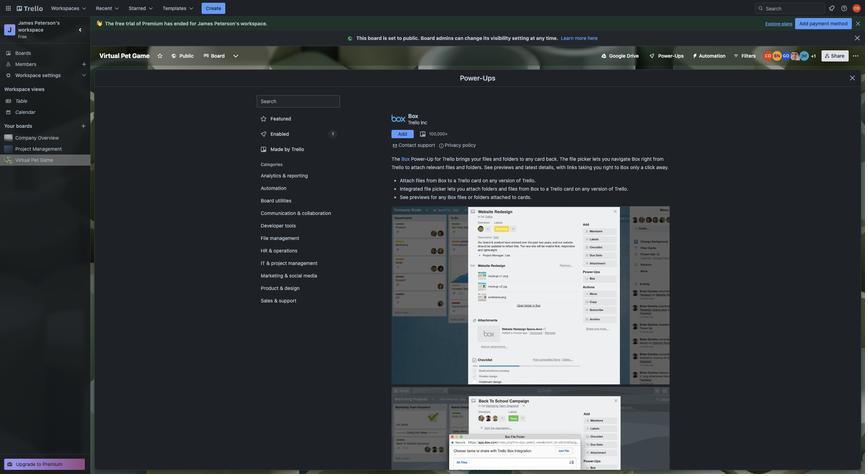Task type: locate. For each thing, give the bounding box(es) containing it.
product & design link
[[257, 283, 340, 294]]

your
[[4, 123, 15, 129]]

for inside attach files from box to a trello card on any version of trello. integrated file picker lets you attach folders and files from box to a trello card on any version of trello. see previews for any box files or folders attached to cards.
[[431, 194, 437, 200]]

0 horizontal spatial virtual
[[15, 157, 30, 163]]

screenshot image
[[392, 207, 670, 385], [392, 387, 670, 475]]

support up "up"
[[418, 142, 435, 148]]

0 horizontal spatial workspace
[[18, 27, 43, 33]]

and down brings
[[456, 164, 465, 170]]

card up 'details,'
[[535, 156, 545, 162]]

game down 'management'
[[40, 157, 53, 163]]

card down folders.
[[471, 178, 481, 184]]

& inside 'link'
[[274, 298, 278, 304]]

free
[[18, 34, 27, 39]]

create
[[206, 5, 221, 11]]

ben nelson (bennelson96) image
[[772, 51, 782, 61]]

previews up attach files from box to a trello card on any version of trello. integrated file picker lets you attach folders and files from box to a trello card on any version of trello. see previews for any box files or folders attached to cards.
[[494, 164, 514, 170]]

from up away.
[[653, 156, 664, 162]]

1 vertical spatial screenshot image
[[392, 387, 670, 475]]

2 horizontal spatial you
[[602, 156, 610, 162]]

up
[[427, 156, 433, 162]]

add payment method button
[[795, 18, 852, 29]]

1 horizontal spatial board
[[261, 198, 274, 204]]

1 horizontal spatial ups
[[675, 53, 684, 59]]

picker for any
[[432, 186, 446, 192]]

virtual inside board name text box
[[99, 52, 119, 59]]

james
[[18, 20, 33, 26], [198, 21, 213, 26]]

trello right "by"
[[291, 146, 304, 152]]

file up links
[[570, 156, 576, 162]]

at
[[530, 35, 535, 41]]

0 vertical spatial workspace
[[15, 72, 41, 78]]

and inside attach files from box to a trello card on any version of trello. integrated file picker lets you attach folders and files from box to a trello card on any version of trello. see previews for any box files or folders attached to cards.
[[499, 186, 507, 192]]

box down contact
[[401, 156, 410, 162]]

0 vertical spatial lets
[[593, 156, 601, 162]]

1 horizontal spatial support
[[418, 142, 435, 148]]

and left latest
[[515, 164, 524, 170]]

pet inside virtual pet game 'link'
[[31, 157, 39, 163]]

1 vertical spatial +
[[445, 131, 448, 137]]

support
[[418, 142, 435, 148], [279, 298, 296, 304]]

for down 'relevant'
[[431, 194, 437, 200]]

previews down integrated
[[410, 194, 430, 200]]

management up 'operations'
[[270, 235, 299, 241]]

trello inside made by trello link
[[291, 146, 304, 152]]

social
[[289, 273, 302, 279]]

0 horizontal spatial ups
[[483, 74, 496, 82]]

0 vertical spatial folders
[[503, 156, 518, 162]]

upgrade to premium
[[16, 462, 62, 468]]

hr
[[261, 248, 268, 254]]

& for analytics
[[283, 173, 286, 179]]

media
[[304, 273, 317, 279]]

learn more here link
[[558, 35, 598, 41]]

for right "up"
[[435, 156, 441, 162]]

of right the trial
[[136, 21, 141, 26]]

sm image
[[689, 50, 699, 60]]

explore plans
[[766, 21, 793, 26]]

trello. down latest
[[522, 178, 536, 184]]

the
[[105, 21, 114, 26], [392, 156, 400, 162], [560, 156, 568, 162]]

picker up taking
[[578, 156, 591, 162]]

workspace settings button
[[0, 70, 90, 81]]

peterson's down create button
[[214, 21, 239, 26]]

automation inside 'link'
[[261, 185, 287, 191]]

virtual down wave icon
[[99, 52, 119, 59]]

see right folders.
[[484, 164, 493, 170]]

1 horizontal spatial automation
[[699, 53, 726, 59]]

it & project management link
[[257, 258, 340, 269]]

0 notifications image
[[828, 4, 836, 13]]

of
[[136, 21, 141, 26], [516, 178, 521, 184], [609, 186, 613, 192]]

card down links
[[564, 186, 574, 192]]

workspace up the table
[[4, 86, 30, 92]]

folders right 'or'
[[474, 194, 489, 200]]

virtual pet game inside board name text box
[[99, 52, 150, 59]]

primary element
[[0, 0, 865, 17]]

0 vertical spatial of
[[136, 21, 141, 26]]

trello. down navigate
[[615, 186, 628, 192]]

0 horizontal spatial premium
[[43, 462, 62, 468]]

lets for you
[[593, 156, 601, 162]]

0 vertical spatial right
[[641, 156, 652, 162]]

board for board utilities
[[261, 198, 274, 204]]

1 vertical spatial picker
[[432, 186, 446, 192]]

board left customize views "image"
[[211, 53, 225, 59]]

a down brings
[[454, 178, 456, 184]]

developer tools link
[[257, 220, 340, 232]]

right down navigate
[[603, 164, 613, 170]]

power- inside button
[[658, 53, 675, 59]]

workspace for workspace views
[[4, 86, 30, 92]]

search image
[[758, 6, 764, 11]]

& right sales
[[274, 298, 278, 304]]

0 vertical spatial pet
[[121, 52, 131, 59]]

game left star or unstar board icon at left top
[[132, 52, 150, 59]]

0 horizontal spatial game
[[40, 157, 53, 163]]

james up free
[[18, 20, 33, 26]]

0 vertical spatial version
[[499, 178, 515, 184]]

integrated
[[400, 186, 423, 192]]

1 vertical spatial workspace
[[4, 86, 30, 92]]

1 vertical spatial file
[[424, 186, 431, 192]]

+
[[811, 54, 814, 59], [445, 131, 448, 137]]

0 vertical spatial from
[[653, 156, 664, 162]]

0 horizontal spatial board
[[211, 53, 225, 59]]

automation inside button
[[699, 53, 726, 59]]

0 horizontal spatial card
[[471, 178, 481, 184]]

1 screenshot image from the top
[[392, 207, 670, 385]]

virtual pet game
[[99, 52, 150, 59], [15, 157, 53, 163]]

1 horizontal spatial game
[[132, 52, 150, 59]]

wave image
[[96, 21, 102, 27]]

1 vertical spatial board
[[211, 53, 225, 59]]

1 horizontal spatial add
[[800, 21, 809, 26]]

picker down 'relevant'
[[432, 186, 446, 192]]

power-ups inside power-ups button
[[658, 53, 684, 59]]

add
[[800, 21, 809, 26], [398, 131, 407, 137]]

power-up for trello brings your files and folders to any card back. the file picker lets you navigate box right from trello to attach relevant files and folders. see previews and latest details, with links taking you right to box only a click away.
[[392, 156, 669, 170]]

templates
[[163, 5, 186, 11]]

sm image left board at the top left
[[347, 35, 356, 42]]

any up latest
[[526, 156, 533, 162]]

on down folders.
[[483, 178, 488, 184]]

0 horizontal spatial support
[[279, 298, 296, 304]]

board right "public."
[[421, 35, 435, 41]]

trello left inc
[[408, 119, 420, 125]]

0 horizontal spatial james
[[18, 20, 33, 26]]

0 horizontal spatial the
[[105, 21, 114, 26]]

1 horizontal spatial power-ups
[[658, 53, 684, 59]]

share
[[831, 53, 845, 59]]

boards link
[[0, 48, 90, 59]]

game inside 'link'
[[40, 157, 53, 163]]

version down taking
[[591, 186, 607, 192]]

& left 'design'
[[280, 286, 283, 291]]

0 horizontal spatial right
[[603, 164, 613, 170]]

1 vertical spatial from
[[426, 178, 437, 184]]

set
[[388, 35, 396, 41]]

file for integrated
[[424, 186, 431, 192]]

1 horizontal spatial card
[[535, 156, 545, 162]]

communication & collaboration
[[261, 210, 331, 216]]

setting
[[512, 35, 529, 41]]

analytics & reporting link
[[257, 170, 340, 182]]

james inside banner
[[198, 21, 213, 26]]

contact support link
[[399, 142, 435, 148]]

files up attached
[[508, 186, 518, 192]]

from
[[653, 156, 664, 162], [426, 178, 437, 184], [519, 186, 529, 192]]

support down 'design'
[[279, 298, 296, 304]]

files right 'relevant'
[[446, 164, 455, 170]]

you inside attach files from box to a trello card on any version of trello. integrated file picker lets you attach folders and files from box to a trello card on any version of trello. see previews for any box files or folders attached to cards.
[[457, 186, 465, 192]]

virtual down 'project' on the top left
[[15, 157, 30, 163]]

trello down the box at the top left of the page
[[392, 164, 404, 170]]

2 vertical spatial power-
[[411, 156, 427, 162]]

& down board utilities link
[[297, 210, 301, 216]]

box down navigate
[[621, 164, 629, 170]]

project
[[15, 146, 31, 152]]

workspace for workspace settings
[[15, 72, 41, 78]]

picker inside attach files from box to a trello card on any version of trello. integrated file picker lets you attach folders and files from box to a trello card on any version of trello. see previews for any box files or folders attached to cards.
[[432, 186, 446, 192]]

click
[[645, 164, 655, 170]]

0 horizontal spatial file
[[424, 186, 431, 192]]

for right ended
[[190, 21, 196, 26]]

the inside banner
[[105, 21, 114, 26]]

back to home image
[[17, 3, 43, 14]]

a right only on the top
[[641, 164, 644, 170]]

workspace
[[15, 72, 41, 78], [4, 86, 30, 92]]

of up cards.
[[516, 178, 521, 184]]

board for board
[[211, 53, 225, 59]]

0 vertical spatial management
[[270, 235, 299, 241]]

lets inside power-up for trello brings your files and folders to any card back. the file picker lets you navigate box right from trello to attach relevant files and folders. see previews and latest details, with links taking you right to box only a click away.
[[593, 156, 601, 162]]

0 horizontal spatial trello.
[[522, 178, 536, 184]]

virtual
[[99, 52, 119, 59], [15, 157, 30, 163]]

relevant
[[427, 164, 444, 170]]

0 horizontal spatial add
[[398, 131, 407, 137]]

add inside button
[[398, 131, 407, 137]]

management down hr & operations link
[[288, 260, 318, 266]]

file management
[[261, 235, 299, 241]]

jeremy miller (jeremymiller198) image
[[799, 51, 809, 61]]

james down create button
[[198, 21, 213, 26]]

0 horizontal spatial version
[[499, 178, 515, 184]]

1 horizontal spatial 1
[[814, 54, 816, 59]]

0 vertical spatial christina overa (christinaovera) image
[[853, 4, 861, 13]]

free
[[115, 21, 125, 26]]

file right integrated
[[424, 186, 431, 192]]

0 vertical spatial ups
[[675, 53, 684, 59]]

pet inside board name text box
[[121, 52, 131, 59]]

1 horizontal spatial pet
[[121, 52, 131, 59]]

add inside 'button'
[[800, 21, 809, 26]]

& right the "analytics"
[[283, 173, 286, 179]]

folders up attach files from box to a trello card on any version of trello. integrated file picker lets you attach folders and files from box to a trello card on any version of trello. see previews for any box files or folders attached to cards.
[[503, 156, 518, 162]]

0 vertical spatial screenshot image
[[392, 207, 670, 385]]

card
[[535, 156, 545, 162], [471, 178, 481, 184], [564, 186, 574, 192]]

0 vertical spatial premium
[[142, 21, 163, 26]]

see
[[484, 164, 493, 170], [400, 194, 408, 200]]

1 horizontal spatial from
[[519, 186, 529, 192]]

box down 'relevant'
[[438, 178, 447, 184]]

attach up 'or'
[[466, 186, 481, 192]]

the left box link
[[392, 156, 400, 162]]

right up click
[[641, 156, 652, 162]]

& right it
[[266, 260, 270, 266]]

members link
[[0, 59, 90, 70]]

christina overa (christinaovera) image
[[853, 4, 861, 13], [763, 51, 773, 61]]

lets for box
[[448, 186, 456, 192]]

lets inside attach files from box to a trello card on any version of trello. integrated file picker lets you attach folders and files from box to a trello card on any version of trello. see previews for any box files or folders attached to cards.
[[448, 186, 456, 192]]

sm image
[[347, 35, 356, 42], [392, 143, 399, 150], [438, 143, 445, 150]]

1 vertical spatial version
[[591, 186, 607, 192]]

any left 'or'
[[439, 194, 446, 200]]

templates button
[[158, 3, 198, 14]]

has
[[164, 21, 173, 26]]

+ 1
[[811, 54, 816, 59]]

add left payment
[[800, 21, 809, 26]]

file inside attach files from box to a trello card on any version of trello. integrated file picker lets you attach folders and files from box to a trello card on any version of trello. see previews for any box files or folders attached to cards.
[[424, 186, 431, 192]]

2 vertical spatial you
[[457, 186, 465, 192]]

1 horizontal spatial attach
[[466, 186, 481, 192]]

from down 'relevant'
[[426, 178, 437, 184]]

premium inside banner
[[142, 21, 163, 26]]

0 horizontal spatial peterson's
[[35, 20, 60, 26]]

you
[[602, 156, 610, 162], [594, 164, 602, 170], [457, 186, 465, 192]]

+ right jeremy miller (jeremymiller198) icon
[[811, 54, 814, 59]]

1 horizontal spatial see
[[484, 164, 493, 170]]

& right hr
[[269, 248, 272, 254]]

featured
[[271, 116, 291, 122]]

1 horizontal spatial file
[[570, 156, 576, 162]]

1 vertical spatial trello.
[[615, 186, 628, 192]]

1 horizontal spatial peterson's
[[214, 21, 239, 26]]

trello down folders.
[[458, 178, 470, 184]]

file inside power-up for trello brings your files and folders to any card back. the file picker lets you navigate box right from trello to attach relevant files and folders. see previews and latest details, with links taking you right to box only a click away.
[[570, 156, 576, 162]]

card inside power-up for trello brings your files and folders to any card back. the file picker lets you navigate box right from trello to attach relevant files and folders. see previews and latest details, with links taking you right to box only a click away.
[[535, 156, 545, 162]]

you down brings
[[457, 186, 465, 192]]

you left navigate
[[602, 156, 610, 162]]

2 vertical spatial of
[[609, 186, 613, 192]]

1 horizontal spatial lets
[[593, 156, 601, 162]]

enabled
[[271, 131, 289, 137]]

box inside box trello inc
[[408, 113, 418, 119]]

1 vertical spatial game
[[40, 157, 53, 163]]

attach inside attach files from box to a trello card on any version of trello. integrated file picker lets you attach folders and files from box to a trello card on any version of trello. see previews for any box files or folders attached to cards.
[[466, 186, 481, 192]]

premium right upgrade
[[43, 462, 62, 468]]

trello.
[[522, 178, 536, 184], [615, 186, 628, 192]]

lets
[[593, 156, 601, 162], [448, 186, 456, 192]]

0 vertical spatial you
[[602, 156, 610, 162]]

version up attached
[[499, 178, 515, 184]]

1 vertical spatial see
[[400, 194, 408, 200]]

1 horizontal spatial +
[[811, 54, 814, 59]]

2 vertical spatial a
[[546, 186, 549, 192]]

pet down project management
[[31, 157, 39, 163]]

the right '👋'
[[105, 21, 114, 26]]

hr & operations
[[261, 248, 297, 254]]

back.
[[546, 156, 558, 162]]

0 horizontal spatial automation
[[261, 185, 287, 191]]

1 vertical spatial you
[[594, 164, 602, 170]]

admins
[[436, 35, 454, 41]]

add up contact
[[398, 131, 407, 137]]

+ up privacy
[[445, 131, 448, 137]]

100,000
[[429, 131, 445, 137]]

attach up attach
[[411, 164, 425, 170]]

ups
[[675, 53, 684, 59], [483, 74, 496, 82]]

a inside power-up for trello brings your files and folders to any card back. the file picker lets you navigate box right from trello to attach relevant files and folders. see previews and latest details, with links taking you right to box only a click away.
[[641, 164, 644, 170]]

board left utilities
[[261, 198, 274, 204]]

& for product
[[280, 286, 283, 291]]

0 horizontal spatial power-
[[411, 156, 427, 162]]

trello
[[408, 119, 420, 125], [291, 146, 304, 152], [442, 156, 455, 162], [392, 164, 404, 170], [458, 178, 470, 184], [550, 186, 562, 192]]

0 horizontal spatial +
[[445, 131, 448, 137]]

on
[[483, 178, 488, 184], [575, 186, 581, 192]]

you for attach files from box to a trello card on any version of trello. integrated file picker lets you attach folders and files from box to a trello card on any version of trello. see previews for any box files or folders attached to cards.
[[457, 186, 465, 192]]

you right taking
[[594, 164, 602, 170]]

settings
[[42, 72, 61, 78]]

1 vertical spatial a
[[454, 178, 456, 184]]

0 vertical spatial file
[[570, 156, 576, 162]]

virtual pet game down project management
[[15, 157, 53, 163]]

box left 'or'
[[448, 194, 456, 200]]

board
[[368, 35, 382, 41]]

picker inside power-up for trello brings your files and folders to any card back. the file picker lets you navigate box right from trello to attach relevant files and folders. see previews and latest details, with links taking you right to box only a click away.
[[578, 156, 591, 162]]

1 vertical spatial for
[[435, 156, 441, 162]]

premium inside upgrade to premium "link"
[[43, 462, 62, 468]]

files left 'or'
[[457, 194, 467, 200]]

0 horizontal spatial from
[[426, 178, 437, 184]]

christina overa (christinaovera) image left gary orlando (garyorlando) icon
[[763, 51, 773, 61]]

sm image down 100,000 +
[[438, 143, 445, 150]]

0 horizontal spatial 1
[[332, 131, 334, 137]]

2 horizontal spatial card
[[564, 186, 574, 192]]

for
[[190, 21, 196, 26], [435, 156, 441, 162], [431, 194, 437, 200]]

on down links
[[575, 186, 581, 192]]

sm image down add button
[[392, 143, 399, 150]]

and up attached
[[499, 186, 507, 192]]

1 vertical spatial attach
[[466, 186, 481, 192]]

banner
[[90, 17, 865, 31]]

workspace inside popup button
[[15, 72, 41, 78]]

a down 'details,'
[[546, 186, 549, 192]]

& left social
[[285, 273, 288, 279]]

workspace down the members
[[15, 72, 41, 78]]

0 vertical spatial attach
[[411, 164, 425, 170]]

views
[[31, 86, 45, 92]]

1 vertical spatial previews
[[410, 194, 430, 200]]

1 horizontal spatial james
[[198, 21, 213, 26]]

Search text field
[[257, 95, 340, 108]]

j link
[[4, 24, 15, 35]]

support inside 'link'
[[279, 298, 296, 304]]

1 vertical spatial lets
[[448, 186, 456, 192]]

0 vertical spatial virtual
[[99, 52, 119, 59]]

tools
[[285, 223, 296, 229]]

1 vertical spatial 1
[[332, 131, 334, 137]]

files up integrated
[[416, 178, 425, 184]]

peterson's
[[35, 20, 60, 26], [214, 21, 239, 26]]

marketing & social media
[[261, 273, 317, 279]]

0 vertical spatial add
[[800, 21, 809, 26]]

1 horizontal spatial christina overa (christinaovera) image
[[853, 4, 861, 13]]

latest
[[525, 164, 537, 170]]

categories
[[261, 162, 283, 167]]

see inside attach files from box to a trello card on any version of trello. integrated file picker lets you attach folders and files from box to a trello card on any version of trello. see previews for any box files or folders attached to cards.
[[400, 194, 408, 200]]

box up add button
[[408, 113, 418, 119]]

power- inside power-up for trello brings your files and folders to any card back. the file picker lets you navigate box right from trello to attach relevant files and folders. see previews and latest details, with links taking you right to box only a click away.
[[411, 156, 427, 162]]

see down integrated
[[400, 194, 408, 200]]

board utilities link
[[257, 195, 340, 207]]

0 vertical spatial for
[[190, 21, 196, 26]]

christina overa (christinaovera) image right open information menu icon
[[853, 4, 861, 13]]

board
[[421, 35, 435, 41], [211, 53, 225, 59], [261, 198, 274, 204]]

2 horizontal spatial power-
[[658, 53, 675, 59]]

premium
[[142, 21, 163, 26], [43, 462, 62, 468]]

virtual pet game down free at the left of the page
[[99, 52, 150, 59]]

0 horizontal spatial on
[[483, 178, 488, 184]]

previews
[[494, 164, 514, 170], [410, 194, 430, 200]]

from inside power-up for trello brings your files and folders to any card back. the file picker lets you navigate box right from trello to attach relevant files and folders. see previews and latest details, with links taking you right to box only a click away.
[[653, 156, 664, 162]]

the up with
[[560, 156, 568, 162]]

the inside power-up for trello brings your files and folders to any card back. the file picker lets you navigate box right from trello to attach relevant files and folders. see previews and latest details, with links taking you right to box only a click away.
[[560, 156, 568, 162]]

product
[[261, 286, 279, 291]]

premium left has
[[142, 21, 163, 26]]

drive
[[627, 53, 639, 59]]



Task type: describe. For each thing, give the bounding box(es) containing it.
trello down with
[[550, 186, 562, 192]]

& for sales
[[274, 298, 278, 304]]

for inside power-up for trello brings your files and folders to any card back. the file picker lets you navigate box right from trello to attach relevant files and folders. see previews and latest details, with links taking you right to box only a click away.
[[435, 156, 441, 162]]

1 horizontal spatial a
[[546, 186, 549, 192]]

star or unstar board image
[[157, 53, 163, 59]]

plans
[[782, 21, 793, 26]]

google drive button
[[597, 50, 643, 62]]

virtual pet game link
[[15, 157, 86, 164]]

this member is an admin of this board. image
[[797, 58, 800, 61]]

privacy policy
[[445, 142, 476, 148]]

any right at
[[536, 35, 545, 41]]

j
[[8, 26, 12, 34]]

google drive
[[609, 53, 639, 59]]

product & design
[[261, 286, 300, 291]]

workspace views
[[4, 86, 45, 92]]

can
[[455, 35, 464, 41]]

here
[[588, 35, 598, 41]]

james peterson's workspace link
[[18, 20, 61, 33]]

2 horizontal spatial of
[[609, 186, 613, 192]]

contact support
[[399, 142, 435, 148]]

any inside power-up for trello brings your files and folders to any card back. the file picker lets you navigate box right from trello to attach relevant files and folders. see previews and latest details, with links taking you right to box only a click away.
[[526, 156, 533, 162]]

ups inside button
[[675, 53, 684, 59]]

james peterson (jamespeterson93) image
[[790, 51, 800, 61]]

company overview link
[[15, 135, 86, 142]]

your boards with 3 items element
[[4, 122, 70, 130]]

marketing
[[261, 273, 283, 279]]

starred
[[129, 5, 146, 11]]

made by trello
[[271, 146, 304, 152]]

box link
[[401, 156, 410, 162]]

2 vertical spatial from
[[519, 186, 529, 192]]

workspaces
[[51, 5, 79, 11]]

1 vertical spatial folders
[[482, 186, 497, 192]]

workspace settings
[[15, 72, 61, 78]]

& for marketing
[[285, 273, 288, 279]]

featured link
[[257, 112, 340, 126]]

management
[[33, 146, 62, 152]]

0 vertical spatial 1
[[814, 54, 816, 59]]

utilities
[[275, 198, 291, 204]]

gary orlando (garyorlando) image
[[781, 51, 791, 61]]

100,000 +
[[429, 131, 448, 137]]

hr & operations link
[[257, 246, 340, 257]]

any down taking
[[582, 186, 590, 192]]

0 horizontal spatial christina overa (christinaovera) image
[[763, 51, 773, 61]]

trello left brings
[[442, 156, 455, 162]]

0 vertical spatial +
[[811, 54, 814, 59]]

share button
[[822, 50, 849, 62]]

add payment method
[[800, 21, 848, 26]]

starred button
[[125, 3, 157, 14]]

box up only on the top
[[632, 156, 640, 162]]

project management
[[15, 146, 62, 152]]

ended
[[174, 21, 189, 26]]

or
[[468, 194, 473, 200]]

board link
[[199, 50, 229, 62]]

made by trello link
[[257, 143, 340, 156]]

method
[[831, 21, 848, 26]]

see inside power-up for trello brings your files and folders to any card back. the file picker lets you navigate box right from trello to attach relevant files and folders. see previews and latest details, with links taking you right to box only a click away.
[[484, 164, 493, 170]]

1 horizontal spatial sm image
[[392, 143, 399, 150]]

workspace navigation collapse icon image
[[76, 25, 86, 35]]

Search field
[[764, 3, 825, 14]]

previews inside power-up for trello brings your files and folders to any card back. the file picker lets you navigate box right from trello to attach relevant files and folders. see previews and latest details, with links taking you right to box only a click away.
[[494, 164, 514, 170]]

filters button
[[731, 50, 758, 62]]

1 vertical spatial management
[[288, 260, 318, 266]]

your
[[471, 156, 481, 162]]

0 horizontal spatial sm image
[[347, 35, 356, 42]]

trello inside box trello inc
[[408, 119, 420, 125]]

brings
[[456, 156, 470, 162]]

workspace inside james peterson's workspace free
[[18, 27, 43, 33]]

1 horizontal spatial right
[[641, 156, 652, 162]]

0 vertical spatial on
[[483, 178, 488, 184]]

1 horizontal spatial the
[[392, 156, 400, 162]]

with
[[556, 164, 566, 170]]

game inside board name text box
[[132, 52, 150, 59]]

it
[[261, 260, 265, 266]]

add for add payment method
[[800, 21, 809, 26]]

1 horizontal spatial you
[[594, 164, 602, 170]]

1 horizontal spatial power-
[[460, 74, 483, 82]]

1 vertical spatial on
[[575, 186, 581, 192]]

2 vertical spatial card
[[564, 186, 574, 192]]

attach inside power-up for trello brings your files and folders to any card back. the file picker lets you navigate box right from trello to attach relevant files and folders. see previews and latest details, with links taking you right to box only a click away.
[[411, 164, 425, 170]]

2 screenshot image from the top
[[392, 387, 670, 475]]

file
[[261, 235, 269, 241]]

& for communication
[[297, 210, 301, 216]]

2 horizontal spatial sm image
[[438, 143, 445, 150]]

open information menu image
[[841, 5, 848, 12]]

this board is set to public. board admins can change its visibility setting at any time. learn more here
[[356, 35, 598, 41]]

previews inside attach files from box to a trello card on any version of trello. integrated file picker lets you attach folders and files from box to a trello card on any version of trello. see previews for any box files or folders attached to cards.
[[410, 194, 430, 200]]

1 vertical spatial of
[[516, 178, 521, 184]]

developer
[[261, 223, 284, 229]]

by
[[285, 146, 290, 152]]

1 vertical spatial card
[[471, 178, 481, 184]]

learn
[[561, 35, 574, 41]]

public.
[[403, 35, 420, 41]]

privacy
[[445, 142, 461, 148]]

1 horizontal spatial trello.
[[615, 186, 628, 192]]

add for add
[[398, 131, 407, 137]]

payment
[[810, 21, 829, 26]]

automation link
[[257, 183, 340, 194]]

Board name text field
[[96, 50, 153, 62]]

to inside "link"
[[37, 462, 41, 468]]

add board image
[[81, 123, 86, 129]]

explore
[[766, 21, 781, 26]]

folders inside power-up for trello brings your files and folders to any card back. the file picker lets you navigate box right from trello to attach relevant files and folders. see previews and latest details, with links taking you right to box only a click away.
[[503, 156, 518, 162]]

create button
[[202, 3, 225, 14]]

privacy policy link
[[445, 142, 476, 148]]

away.
[[656, 164, 669, 170]]

👋
[[96, 21, 102, 26]]

sales & support
[[261, 298, 296, 304]]

developer tools
[[261, 223, 296, 229]]

overview
[[38, 135, 59, 141]]

file for the
[[570, 156, 576, 162]]

& for it
[[266, 260, 270, 266]]

any up attached
[[490, 178, 497, 184]]

company
[[15, 135, 37, 141]]

box trello inc
[[408, 113, 427, 125]]

attach
[[400, 178, 415, 184]]

sales
[[261, 298, 273, 304]]

peterson's inside james peterson's workspace free
[[35, 20, 60, 26]]

analytics
[[261, 173, 281, 179]]

operations
[[274, 248, 297, 254]]

google drive icon image
[[602, 54, 607, 58]]

policy
[[463, 142, 476, 148]]

0 horizontal spatial power-ups
[[460, 74, 496, 82]]

1 vertical spatial ups
[[483, 74, 496, 82]]

& for hr
[[269, 248, 272, 254]]

recent button
[[92, 3, 123, 14]]

navigate
[[611, 156, 630, 162]]

picker for taking
[[578, 156, 591, 162]]

its
[[484, 35, 490, 41]]

boards
[[16, 123, 32, 129]]

file management link
[[257, 233, 340, 244]]

only
[[630, 164, 640, 170]]

boards
[[15, 50, 31, 56]]

1 vertical spatial right
[[603, 164, 613, 170]]

files right "your"
[[483, 156, 492, 162]]

2 vertical spatial folders
[[474, 194, 489, 200]]

table
[[15, 98, 27, 104]]

0 vertical spatial workspace
[[241, 21, 266, 26]]

this
[[356, 35, 367, 41]]

2 horizontal spatial board
[[421, 35, 435, 41]]

the box
[[392, 156, 410, 162]]

james inside james peterson's workspace free
[[18, 20, 33, 26]]

you for power-up for trello brings your files and folders to any card back. the file picker lets you navigate box right from trello to attach relevant files and folders. see previews and latest details, with links taking you right to box only a click away.
[[602, 156, 610, 162]]

details,
[[539, 164, 555, 170]]

0 vertical spatial trello.
[[522, 178, 536, 184]]

0 horizontal spatial of
[[136, 21, 141, 26]]

virtual pet game inside 'link'
[[15, 157, 53, 163]]

customize views image
[[232, 53, 239, 59]]

banner containing 👋
[[90, 17, 865, 31]]

automation button
[[689, 50, 730, 62]]

show menu image
[[852, 53, 859, 59]]

attach files from box to a trello card on any version of trello. integrated file picker lets you attach folders and files from box to a trello card on any version of trello. see previews for any box files or folders attached to cards.
[[400, 178, 628, 200]]

is
[[383, 35, 387, 41]]

links
[[567, 164, 577, 170]]

virtual inside 'link'
[[15, 157, 30, 163]]

filters
[[742, 53, 756, 59]]

box up cards.
[[531, 186, 539, 192]]

and right "your"
[[493, 156, 502, 162]]



Task type: vqa. For each thing, say whether or not it's contained in the screenshot.
(#3)
no



